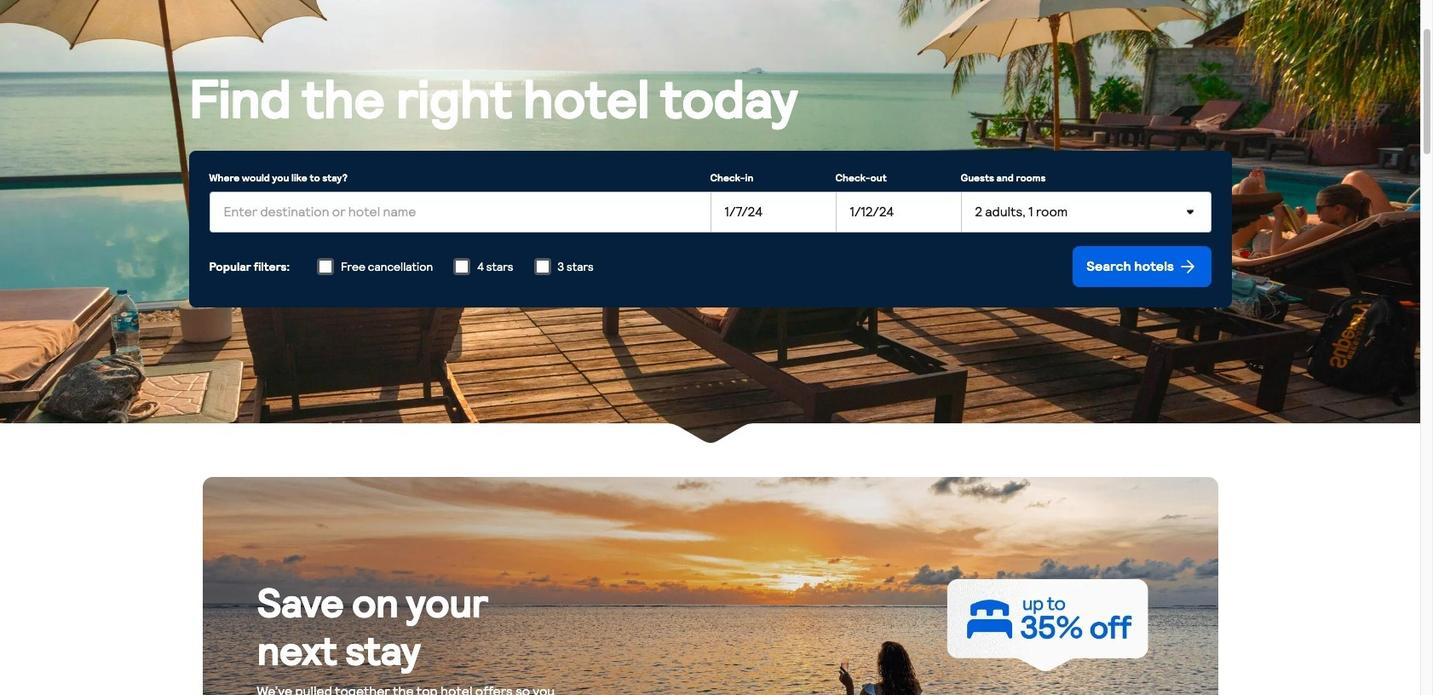 Task type: vqa. For each thing, say whether or not it's contained in the screenshot.
text field
yes



Task type: describe. For each thing, give the bounding box(es) containing it.
rtl support__otjmo image
[[1177, 256, 1198, 277]]

Free cancellation checkbox
[[317, 258, 334, 275]]

4 stars checkbox
[[453, 258, 471, 275]]



Task type: locate. For each thing, give the bounding box(es) containing it.
Enter destination or hotel name text field
[[209, 191, 710, 232]]

None field
[[209, 185, 710, 232]]

Sunday, January 7, 2024 text field
[[710, 191, 836, 232]]

Friday, January 12, 2024 text field
[[836, 191, 961, 232]]

3 stars checkbox
[[534, 258, 551, 275]]

None text field
[[961, 191, 1211, 232]]



